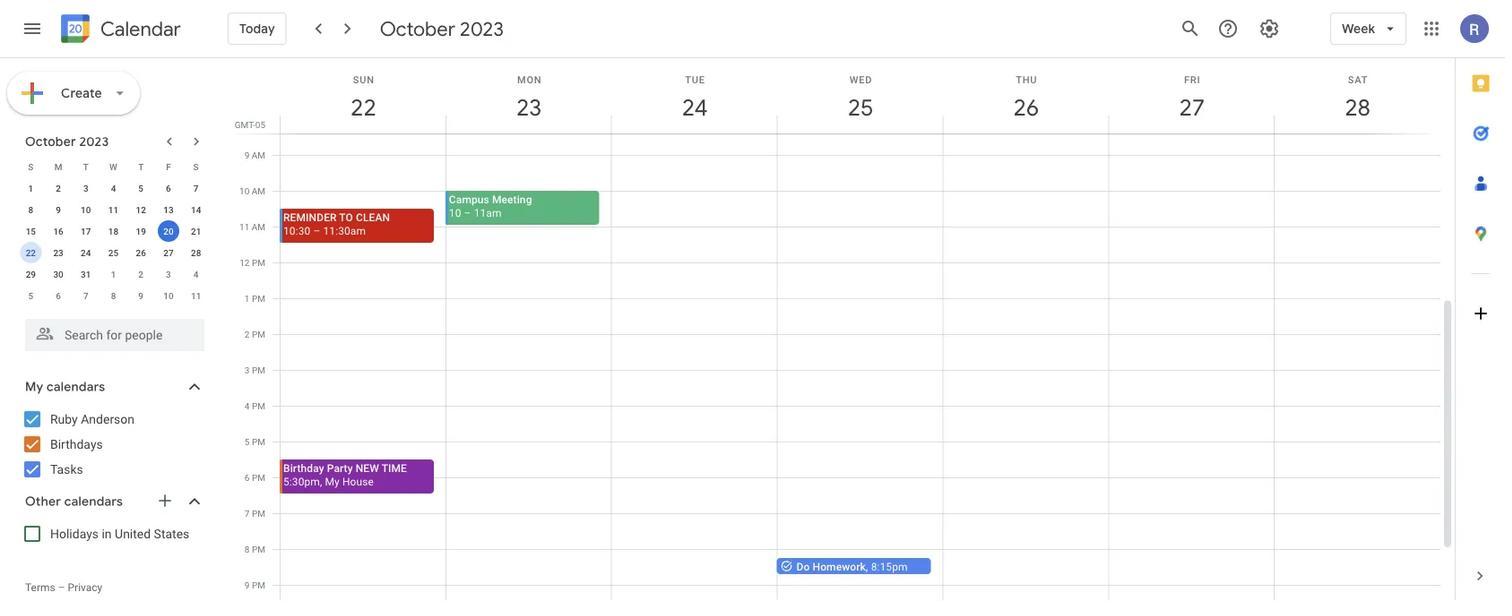 Task type: locate. For each thing, give the bounding box(es) containing it.
8 down november 1 element
[[111, 291, 116, 301]]

9 pm from the top
[[252, 544, 265, 555]]

11 down november 4 element
[[191, 291, 201, 301]]

pm for 1 pm
[[252, 293, 265, 304]]

0 vertical spatial 25
[[847, 93, 872, 122]]

0 horizontal spatial 26
[[136, 247, 146, 258]]

9
[[244, 150, 250, 160], [56, 204, 61, 215], [138, 291, 143, 301], [245, 580, 250, 591]]

pm for 4 pm
[[252, 401, 265, 412]]

november 7 element
[[75, 285, 97, 307]]

pm for 12 pm
[[252, 257, 265, 268]]

11:30am
[[323, 225, 366, 237]]

0 horizontal spatial 1
[[28, 183, 33, 194]]

3 down 27 'element'
[[166, 269, 171, 280]]

1 horizontal spatial october 2023
[[380, 16, 504, 41]]

other calendars
[[25, 494, 123, 510]]

18 element
[[103, 221, 124, 242]]

22 up 29
[[26, 247, 36, 258]]

1 horizontal spatial 22
[[350, 93, 375, 122]]

10 up '11 am'
[[239, 186, 250, 196]]

am for 10 am
[[252, 186, 265, 196]]

1 row from the top
[[17, 156, 210, 178]]

2023 up 23 column header
[[460, 16, 504, 41]]

2023 down create
[[79, 134, 109, 150]]

0 vertical spatial 28
[[1344, 93, 1370, 122]]

8 for november 8 element
[[111, 291, 116, 301]]

6 row from the top
[[17, 264, 210, 285]]

3
[[83, 183, 88, 194], [166, 269, 171, 280], [245, 365, 250, 376]]

1 pm from the top
[[252, 257, 265, 268]]

sat 28
[[1344, 74, 1370, 122]]

do
[[797, 561, 810, 573]]

row containing 5
[[17, 285, 210, 307]]

grid
[[230, 58, 1455, 602]]

2 down m
[[56, 183, 61, 194]]

t
[[83, 161, 89, 172], [138, 161, 144, 172]]

calendars for other calendars
[[64, 494, 123, 510]]

27 down fri
[[1178, 93, 1204, 122]]

to
[[339, 211, 353, 224]]

row containing 8
[[17, 199, 210, 221]]

6 down f
[[166, 183, 171, 194]]

row containing 15
[[17, 221, 210, 242]]

november 5 element
[[20, 285, 42, 307]]

new
[[356, 462, 379, 475]]

11 for november 11 element
[[191, 291, 201, 301]]

calendars up in
[[64, 494, 123, 510]]

1 horizontal spatial 3
[[166, 269, 171, 280]]

0 horizontal spatial october 2023
[[25, 134, 109, 150]]

0 vertical spatial 3
[[83, 183, 88, 194]]

pm down 5 pm
[[252, 473, 265, 483]]

1 vertical spatial 7
[[83, 291, 88, 301]]

settings menu image
[[1259, 18, 1280, 39]]

5 up 12 'element'
[[138, 183, 143, 194]]

25 inside "row"
[[108, 247, 119, 258]]

1 vertical spatial –
[[313, 225, 320, 237]]

9 pm
[[245, 580, 265, 591]]

30
[[53, 269, 63, 280]]

1 horizontal spatial 23
[[515, 93, 541, 122]]

0 horizontal spatial 24
[[81, 247, 91, 258]]

1 down 25 element
[[111, 269, 116, 280]]

4 pm from the top
[[252, 365, 265, 376]]

12 up 19
[[136, 204, 146, 215]]

1 horizontal spatial my
[[325, 476, 340, 488]]

2 horizontal spatial 8
[[245, 544, 250, 555]]

27 element
[[158, 242, 179, 264]]

0 vertical spatial 24
[[681, 93, 707, 122]]

1 horizontal spatial ,
[[866, 561, 868, 573]]

1 vertical spatial am
[[252, 186, 265, 196]]

0 horizontal spatial ,
[[320, 476, 322, 488]]

0 vertical spatial 11
[[108, 204, 119, 215]]

5 for 5 pm
[[245, 437, 250, 447]]

23 link
[[509, 87, 550, 128]]

25 down 18
[[108, 247, 119, 258]]

4 up november 11 element
[[193, 269, 199, 280]]

7 pm
[[245, 508, 265, 519]]

row containing 1
[[17, 178, 210, 199]]

row containing 22
[[17, 242, 210, 264]]

6 down 30 element
[[56, 291, 61, 301]]

2 horizontal spatial 3
[[245, 365, 250, 376]]

fri 27
[[1178, 74, 1204, 122]]

0 horizontal spatial 25
[[108, 247, 119, 258]]

26
[[1013, 93, 1038, 122], [136, 247, 146, 258]]

wed 25
[[847, 74, 873, 122]]

0 vertical spatial my
[[25, 379, 43, 395]]

1 vertical spatial 26
[[136, 247, 146, 258]]

25
[[847, 93, 872, 122], [108, 247, 119, 258]]

, down birthday
[[320, 476, 322, 488]]

5 for november 5 element at the left of page
[[28, 291, 33, 301]]

2
[[56, 183, 61, 194], [138, 269, 143, 280], [245, 329, 250, 340]]

24
[[681, 93, 707, 122], [81, 247, 91, 258]]

1 vertical spatial my
[[325, 476, 340, 488]]

1 vertical spatial 6
[[56, 291, 61, 301]]

2 vertical spatial 5
[[245, 437, 250, 447]]

2 vertical spatial 3
[[245, 365, 250, 376]]

12 for 12
[[136, 204, 146, 215]]

25 down the wed
[[847, 93, 872, 122]]

25 column header
[[777, 58, 944, 134]]

calendars inside other calendars dropdown button
[[64, 494, 123, 510]]

mon 23
[[515, 74, 542, 122]]

november 2 element
[[130, 264, 152, 285]]

11 am
[[239, 221, 265, 232]]

Search for people text field
[[36, 319, 194, 351]]

6
[[166, 183, 171, 194], [56, 291, 61, 301], [245, 473, 250, 483]]

november 10 element
[[158, 285, 179, 307]]

october
[[380, 16, 455, 41], [25, 134, 76, 150]]

10 for 10 element
[[81, 204, 91, 215]]

calendars inside my calendars dropdown button
[[47, 379, 105, 395]]

thu 26
[[1013, 74, 1038, 122]]

8
[[28, 204, 33, 215], [111, 291, 116, 301], [245, 544, 250, 555]]

3 up 10 element
[[83, 183, 88, 194]]

pm down 6 pm
[[252, 508, 265, 519]]

1 vertical spatial calendars
[[64, 494, 123, 510]]

0 vertical spatial 6
[[166, 183, 171, 194]]

0 vertical spatial 12
[[136, 204, 146, 215]]

10 for november 10 "element"
[[163, 291, 174, 301]]

10 down november 3 element
[[163, 291, 174, 301]]

0 vertical spatial am
[[252, 150, 265, 160]]

calendars for my calendars
[[47, 379, 105, 395]]

11 down 10 am
[[239, 221, 250, 232]]

4 pm
[[245, 401, 265, 412]]

6 for 6 pm
[[245, 473, 250, 483]]

1 horizontal spatial 27
[[1178, 93, 1204, 122]]

22 inside column header
[[350, 93, 375, 122]]

pm for 9 pm
[[252, 580, 265, 591]]

am for 9 am
[[252, 150, 265, 160]]

4 row from the top
[[17, 221, 210, 242]]

10 up 17
[[81, 204, 91, 215]]

24 element
[[75, 242, 97, 264]]

22 element
[[20, 242, 42, 264]]

10 down campus
[[449, 207, 461, 219]]

pm down 3 pm
[[252, 401, 265, 412]]

1 vertical spatial ,
[[866, 561, 868, 573]]

31
[[81, 269, 91, 280]]

1 down 12 pm at left top
[[245, 293, 250, 304]]

campus
[[449, 193, 489, 206]]

28 down sat
[[1344, 93, 1370, 122]]

11 for 11 element
[[108, 204, 119, 215]]

pm for 8 pm
[[252, 544, 265, 555]]

2 row from the top
[[17, 178, 210, 199]]

2 vertical spatial 6
[[245, 473, 250, 483]]

26 down thu
[[1013, 93, 1038, 122]]

5 down 29 element
[[28, 291, 33, 301]]

5 row from the top
[[17, 242, 210, 264]]

29 element
[[20, 264, 42, 285]]

am down 9 am
[[252, 186, 265, 196]]

1 horizontal spatial s
[[193, 161, 199, 172]]

5
[[138, 183, 143, 194], [28, 291, 33, 301], [245, 437, 250, 447]]

28 column header
[[1274, 58, 1441, 134]]

november 6 element
[[48, 285, 69, 307]]

10 inside "element"
[[163, 291, 174, 301]]

7 down 6 pm
[[245, 508, 250, 519]]

1 horizontal spatial 8
[[111, 291, 116, 301]]

5 down 4 pm
[[245, 437, 250, 447]]

23
[[515, 93, 541, 122], [53, 247, 63, 258]]

1 vertical spatial 24
[[81, 247, 91, 258]]

tue 24
[[681, 74, 707, 122]]

2 horizontal spatial 5
[[245, 437, 250, 447]]

26 inside 26 element
[[136, 247, 146, 258]]

23 inside mon 23
[[515, 93, 541, 122]]

2 vertical spatial 11
[[191, 291, 201, 301]]

row
[[17, 156, 210, 178], [17, 178, 210, 199], [17, 199, 210, 221], [17, 221, 210, 242], [17, 242, 210, 264], [17, 264, 210, 285], [17, 285, 210, 307]]

pm
[[252, 257, 265, 268], [252, 293, 265, 304], [252, 329, 265, 340], [252, 365, 265, 376], [252, 401, 265, 412], [252, 437, 265, 447], [252, 473, 265, 483], [252, 508, 265, 519], [252, 544, 265, 555], [252, 580, 265, 591]]

0 horizontal spatial t
[[83, 161, 89, 172]]

1 up "15" element
[[28, 183, 33, 194]]

1 horizontal spatial 25
[[847, 93, 872, 122]]

22 inside 'cell'
[[26, 247, 36, 258]]

23 up 30 in the left top of the page
[[53, 247, 63, 258]]

3 am from the top
[[252, 221, 265, 232]]

1 am from the top
[[252, 150, 265, 160]]

10 element
[[75, 199, 97, 221]]

6 pm from the top
[[252, 437, 265, 447]]

26 link
[[1006, 87, 1047, 128]]

1 vertical spatial 25
[[108, 247, 119, 258]]

– down the reminder at the top left of the page
[[313, 225, 320, 237]]

0 vertical spatial 2
[[56, 183, 61, 194]]

2 horizontal spatial 11
[[239, 221, 250, 232]]

pm up 2 pm
[[252, 293, 265, 304]]

23 column header
[[445, 58, 612, 134]]

2 s from the left
[[193, 161, 199, 172]]

0 vertical spatial 27
[[1178, 93, 1204, 122]]

today
[[239, 21, 275, 37]]

1 horizontal spatial 26
[[1013, 93, 1038, 122]]

2 down 26 element at top left
[[138, 269, 143, 280]]

pm down 8 pm at the left of page
[[252, 580, 265, 591]]

10
[[239, 186, 250, 196], [81, 204, 91, 215], [449, 207, 461, 219], [163, 291, 174, 301]]

2 horizontal spatial 4
[[245, 401, 250, 412]]

2 vertical spatial 2
[[245, 329, 250, 340]]

8 up 9 pm
[[245, 544, 250, 555]]

row group
[[17, 178, 210, 307]]

0 horizontal spatial 8
[[28, 204, 33, 215]]

holidays
[[50, 527, 99, 542]]

1 vertical spatial october
[[25, 134, 76, 150]]

7 pm from the top
[[252, 473, 265, 483]]

0 horizontal spatial 7
[[83, 291, 88, 301]]

11 for 11 am
[[239, 221, 250, 232]]

24 down "tue"
[[681, 93, 707, 122]]

8 up "15" element
[[28, 204, 33, 215]]

0 horizontal spatial 27
[[163, 247, 174, 258]]

2 up 3 pm
[[245, 329, 250, 340]]

0 horizontal spatial 23
[[53, 247, 63, 258]]

am down 05
[[252, 150, 265, 160]]

1 horizontal spatial 4
[[193, 269, 199, 280]]

4 for november 4 element
[[193, 269, 199, 280]]

2 horizontal spatial 7
[[245, 508, 250, 519]]

s right f
[[193, 161, 199, 172]]

4
[[111, 183, 116, 194], [193, 269, 199, 280], [245, 401, 250, 412]]

1 vertical spatial 28
[[191, 247, 201, 258]]

12 inside 12 'element'
[[136, 204, 146, 215]]

do homework , 8:15pm
[[797, 561, 908, 573]]

, left 8:15pm
[[866, 561, 868, 573]]

7 down 31 element
[[83, 291, 88, 301]]

9 down 8 pm at the left of page
[[245, 580, 250, 591]]

7 up 14 element
[[193, 183, 199, 194]]

1 for 1 pm
[[245, 293, 250, 304]]

pm up 4 pm
[[252, 365, 265, 376]]

2 vertical spatial 8
[[245, 544, 250, 555]]

5:30pm
[[283, 476, 320, 488]]

s left m
[[28, 161, 34, 172]]

28 down 21
[[191, 247, 201, 258]]

t left f
[[138, 161, 144, 172]]

0 vertical spatial ,
[[320, 476, 322, 488]]

tab list
[[1456, 58, 1505, 551]]

9 for 9 pm
[[245, 580, 250, 591]]

my inside birthday party new time 5:30pm , my house
[[325, 476, 340, 488]]

26 down 19
[[136, 247, 146, 258]]

wed
[[850, 74, 873, 85]]

2 vertical spatial 1
[[245, 293, 250, 304]]

0 vertical spatial 22
[[350, 93, 375, 122]]

0 horizontal spatial 11
[[108, 204, 119, 215]]

2023
[[460, 16, 504, 41], [79, 134, 109, 150]]

9 for november 9 element
[[138, 291, 143, 301]]

1 horizontal spatial 11
[[191, 291, 201, 301]]

birthday party new time 5:30pm , my house
[[283, 462, 407, 488]]

4 down 3 pm
[[245, 401, 250, 412]]

8 pm from the top
[[252, 508, 265, 519]]

1 horizontal spatial october
[[380, 16, 455, 41]]

6 down 5 pm
[[245, 473, 250, 483]]

4 up 11 element
[[111, 183, 116, 194]]

1 horizontal spatial 1
[[111, 269, 116, 280]]

party
[[327, 462, 353, 475]]

7 for november 7 element
[[83, 291, 88, 301]]

other calendars button
[[4, 488, 222, 516]]

1 horizontal spatial 2
[[138, 269, 143, 280]]

2 vertical spatial 4
[[245, 401, 250, 412]]

pm up 9 pm
[[252, 544, 265, 555]]

9 down 'november 2' element
[[138, 291, 143, 301]]

24 column header
[[611, 58, 778, 134]]

9 am
[[244, 150, 265, 160]]

10 inside campus meeting 10 – 11am
[[449, 207, 461, 219]]

23 down mon
[[515, 93, 541, 122]]

2 vertical spatial 7
[[245, 508, 250, 519]]

0 horizontal spatial 22
[[26, 247, 36, 258]]

october up m
[[25, 134, 76, 150]]

8 for 8 pm
[[245, 544, 250, 555]]

– right terms
[[58, 582, 65, 594]]

3 pm from the top
[[252, 329, 265, 340]]

my
[[25, 379, 43, 395], [325, 476, 340, 488]]

pm for 6 pm
[[252, 473, 265, 483]]

1 horizontal spatial 6
[[166, 183, 171, 194]]

3 row from the top
[[17, 199, 210, 221]]

28 element
[[185, 242, 207, 264]]

1 horizontal spatial t
[[138, 161, 144, 172]]

12 down '11 am'
[[240, 257, 250, 268]]

0 horizontal spatial 12
[[136, 204, 146, 215]]

1 vertical spatial 11
[[239, 221, 250, 232]]

pm down 4 pm
[[252, 437, 265, 447]]

26 inside 26 column header
[[1013, 93, 1038, 122]]

calendars up ruby
[[47, 379, 105, 395]]

0 vertical spatial –
[[464, 207, 471, 219]]

s
[[28, 161, 34, 172], [193, 161, 199, 172]]

october up 22 column header
[[380, 16, 455, 41]]

17 element
[[75, 221, 97, 242]]

clean
[[356, 211, 390, 224]]

gmt-05
[[235, 119, 265, 130]]

pm for 5 pm
[[252, 437, 265, 447]]

1 vertical spatial 1
[[111, 269, 116, 280]]

– down campus
[[464, 207, 471, 219]]

w
[[109, 161, 117, 172]]

0 horizontal spatial 4
[[111, 183, 116, 194]]

28 inside row group
[[191, 247, 201, 258]]

6 pm
[[245, 473, 265, 483]]

1 vertical spatial 2
[[138, 269, 143, 280]]

28
[[1344, 93, 1370, 122], [191, 247, 201, 258]]

november 3 element
[[158, 264, 179, 285]]

30 element
[[48, 264, 69, 285]]

2 pm from the top
[[252, 293, 265, 304]]

pm up 1 pm
[[252, 257, 265, 268]]

22
[[350, 93, 375, 122], [26, 247, 36, 258]]

calendar element
[[57, 11, 181, 50]]

calendars
[[47, 379, 105, 395], [64, 494, 123, 510]]

12
[[136, 204, 146, 215], [240, 257, 250, 268]]

5 pm from the top
[[252, 401, 265, 412]]

4 for 4 pm
[[245, 401, 250, 412]]

november 8 element
[[103, 285, 124, 307]]

t right m
[[83, 161, 89, 172]]

0 vertical spatial 23
[[515, 93, 541, 122]]

11 element
[[103, 199, 124, 221]]

2 horizontal spatial 2
[[245, 329, 250, 340]]

3 up 4 pm
[[245, 365, 250, 376]]

1 vertical spatial 2023
[[79, 134, 109, 150]]

ruby anderson
[[50, 412, 135, 427]]

october 2023
[[380, 16, 504, 41], [25, 134, 109, 150]]

7
[[193, 183, 199, 194], [83, 291, 88, 301], [245, 508, 250, 519]]

am
[[252, 150, 265, 160], [252, 186, 265, 196], [252, 221, 265, 232]]

11am
[[474, 207, 502, 219]]

1
[[28, 183, 33, 194], [111, 269, 116, 280], [245, 293, 250, 304]]

pm up 3 pm
[[252, 329, 265, 340]]

1 horizontal spatial 2023
[[460, 16, 504, 41]]

1 vertical spatial 8
[[111, 291, 116, 301]]

11 up 18
[[108, 204, 119, 215]]

1 vertical spatial 23
[[53, 247, 63, 258]]

05
[[255, 119, 265, 130]]

22 down sun
[[350, 93, 375, 122]]

27 down 20
[[163, 247, 174, 258]]

13
[[163, 204, 174, 215]]

7 row from the top
[[17, 285, 210, 307]]

am up 12 pm at left top
[[252, 221, 265, 232]]

2 vertical spatial am
[[252, 221, 265, 232]]

None search field
[[0, 312, 222, 351]]

9 down gmt-
[[244, 150, 250, 160]]

31 element
[[75, 264, 97, 285]]

2 vertical spatial –
[[58, 582, 65, 594]]

1 horizontal spatial 28
[[1344, 93, 1370, 122]]

1 horizontal spatial 24
[[681, 93, 707, 122]]

0 vertical spatial 26
[[1013, 93, 1038, 122]]

10 pm from the top
[[252, 580, 265, 591]]

1 vertical spatial 12
[[240, 257, 250, 268]]

tue
[[685, 74, 705, 85]]

pm for 3 pm
[[252, 365, 265, 376]]

8 inside november 8 element
[[111, 291, 116, 301]]

26 column header
[[943, 58, 1109, 134]]

0 horizontal spatial –
[[58, 582, 65, 594]]

24 up 31
[[81, 247, 91, 258]]

2 am from the top
[[252, 186, 265, 196]]

0 vertical spatial calendars
[[47, 379, 105, 395]]



Task type: describe. For each thing, give the bounding box(es) containing it.
grid containing 22
[[230, 58, 1455, 602]]

2 for 2 pm
[[245, 329, 250, 340]]

sat
[[1348, 74, 1368, 85]]

row containing s
[[17, 156, 210, 178]]

28 link
[[1337, 87, 1379, 128]]

privacy link
[[68, 582, 102, 594]]

8:15pm
[[871, 561, 908, 573]]

0 vertical spatial october
[[380, 16, 455, 41]]

create
[[61, 85, 102, 101]]

13 element
[[158, 199, 179, 221]]

0 horizontal spatial 2
[[56, 183, 61, 194]]

25 element
[[103, 242, 124, 264]]

18
[[108, 226, 119, 237]]

november 9 element
[[130, 285, 152, 307]]

pm for 2 pm
[[252, 329, 265, 340]]

my calendars button
[[4, 373, 222, 402]]

19 element
[[130, 221, 152, 242]]

november 11 element
[[185, 285, 207, 307]]

time
[[382, 462, 407, 475]]

, inside birthday party new time 5:30pm , my house
[[320, 476, 322, 488]]

22 cell
[[17, 242, 45, 264]]

campus meeting 10 – 11am
[[449, 193, 532, 219]]

pm for 7 pm
[[252, 508, 265, 519]]

24 inside 24 element
[[81, 247, 91, 258]]

f
[[166, 161, 171, 172]]

9 up 16 element
[[56, 204, 61, 215]]

16 element
[[48, 221, 69, 242]]

tasks
[[50, 462, 83, 477]]

terms
[[25, 582, 55, 594]]

main drawer image
[[22, 18, 43, 39]]

states
[[154, 527, 189, 542]]

10:30
[[283, 225, 311, 237]]

– inside campus meeting 10 – 11am
[[464, 207, 471, 219]]

gmt-
[[235, 119, 255, 130]]

my calendars
[[25, 379, 105, 395]]

3 for november 3 element
[[166, 269, 171, 280]]

my inside dropdown button
[[25, 379, 43, 395]]

25 link
[[840, 87, 881, 128]]

15 element
[[20, 221, 42, 242]]

21 element
[[185, 221, 207, 242]]

am for 11 am
[[252, 221, 265, 232]]

20, today element
[[158, 221, 179, 242]]

24 inside 24 column header
[[681, 93, 707, 122]]

mon
[[517, 74, 542, 85]]

united
[[115, 527, 151, 542]]

2 for 'november 2' element
[[138, 269, 143, 280]]

1 pm
[[245, 293, 265, 304]]

terms – privacy
[[25, 582, 102, 594]]

november 4 element
[[185, 264, 207, 285]]

week
[[1342, 21, 1375, 37]]

26 element
[[130, 242, 152, 264]]

reminder to clean 10:30 – 11:30am
[[283, 211, 390, 237]]

0 vertical spatial 8
[[28, 204, 33, 215]]

row containing 29
[[17, 264, 210, 285]]

house
[[342, 476, 374, 488]]

3 for 3 pm
[[245, 365, 250, 376]]

row group containing 1
[[17, 178, 210, 307]]

23 inside row group
[[53, 247, 63, 258]]

0 vertical spatial 2023
[[460, 16, 504, 41]]

1 vertical spatial october 2023
[[25, 134, 109, 150]]

8 pm
[[245, 544, 265, 555]]

10 am
[[239, 186, 265, 196]]

october 2023 grid
[[17, 156, 210, 307]]

3 pm
[[245, 365, 265, 376]]

ruby
[[50, 412, 78, 427]]

sun 22
[[350, 74, 375, 122]]

calendar
[[100, 17, 181, 42]]

12 pm
[[240, 257, 265, 268]]

21
[[191, 226, 201, 237]]

week button
[[1331, 7, 1407, 50]]

thu
[[1016, 74, 1038, 85]]

16
[[53, 226, 63, 237]]

19
[[136, 226, 146, 237]]

1 for november 1 element
[[111, 269, 116, 280]]

1 s from the left
[[28, 161, 34, 172]]

other
[[25, 494, 61, 510]]

27 link
[[1172, 87, 1213, 128]]

0 horizontal spatial 3
[[83, 183, 88, 194]]

add other calendars image
[[156, 492, 174, 510]]

m
[[54, 161, 62, 172]]

birthday
[[283, 462, 324, 475]]

22 column header
[[280, 58, 446, 134]]

0 horizontal spatial 2023
[[79, 134, 109, 150]]

today button
[[228, 7, 287, 50]]

15
[[26, 226, 36, 237]]

2 pm
[[245, 329, 265, 340]]

my calendars list
[[4, 405, 222, 484]]

1 t from the left
[[83, 161, 89, 172]]

12 for 12 pm
[[240, 257, 250, 268]]

17
[[81, 226, 91, 237]]

9 for 9 am
[[244, 150, 250, 160]]

20
[[163, 226, 174, 237]]

homework
[[813, 561, 866, 573]]

27 inside 'element'
[[163, 247, 174, 258]]

20 cell
[[155, 221, 182, 242]]

23 element
[[48, 242, 69, 264]]

calendar heading
[[97, 17, 181, 42]]

28 inside column header
[[1344, 93, 1370, 122]]

14
[[191, 204, 201, 215]]

22 link
[[343, 87, 384, 128]]

5 pm
[[245, 437, 265, 447]]

24 link
[[674, 87, 716, 128]]

14 element
[[185, 199, 207, 221]]

in
[[102, 527, 112, 542]]

privacy
[[68, 582, 102, 594]]

terms link
[[25, 582, 55, 594]]

holidays in united states
[[50, 527, 189, 542]]

create button
[[7, 72, 140, 115]]

0 horizontal spatial october
[[25, 134, 76, 150]]

sun
[[353, 74, 375, 85]]

2 t from the left
[[138, 161, 144, 172]]

fri
[[1184, 74, 1201, 85]]

anderson
[[81, 412, 135, 427]]

reminder
[[283, 211, 337, 224]]

27 column header
[[1108, 58, 1275, 134]]

meeting
[[492, 193, 532, 206]]

0 vertical spatial 4
[[111, 183, 116, 194]]

25 inside wed 25
[[847, 93, 872, 122]]

29
[[26, 269, 36, 280]]

6 for november 6 element
[[56, 291, 61, 301]]

0 vertical spatial october 2023
[[380, 16, 504, 41]]

november 1 element
[[103, 264, 124, 285]]

1 horizontal spatial 5
[[138, 183, 143, 194]]

0 vertical spatial 7
[[193, 183, 199, 194]]

27 inside column header
[[1178, 93, 1204, 122]]

– inside the reminder to clean 10:30 – 11:30am
[[313, 225, 320, 237]]

7 for 7 pm
[[245, 508, 250, 519]]

birthdays
[[50, 437, 103, 452]]

12 element
[[130, 199, 152, 221]]

10 for 10 am
[[239, 186, 250, 196]]



Task type: vqa. For each thing, say whether or not it's contained in the screenshot.
'20' "ELEMENT"
no



